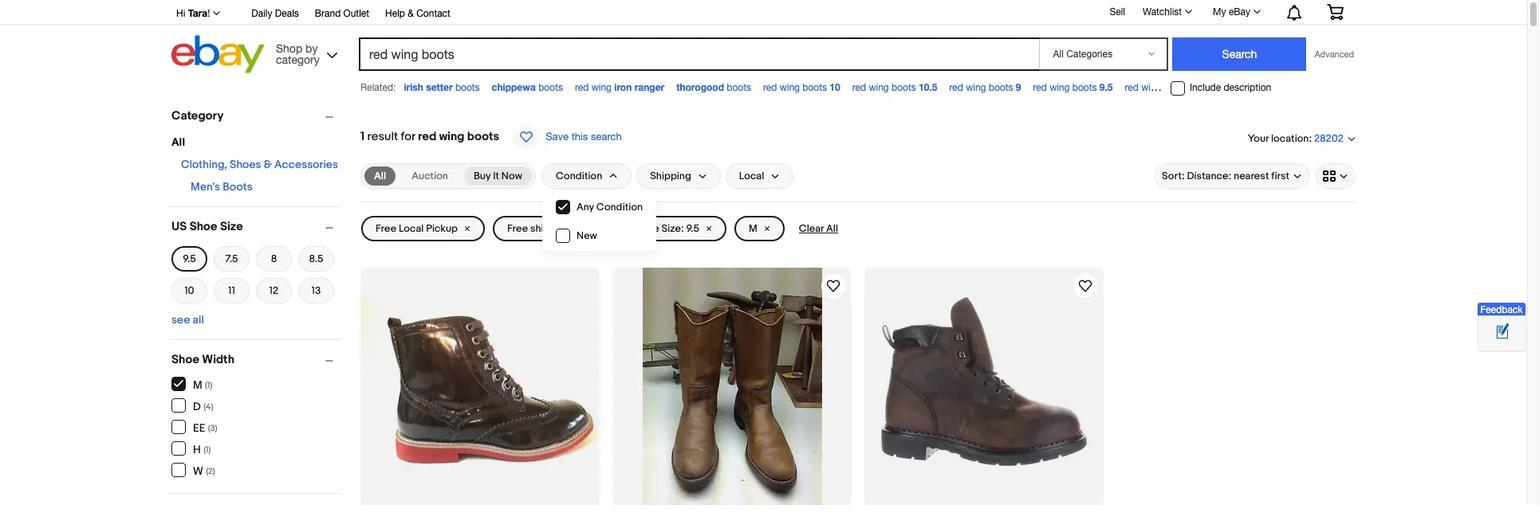 Task type: locate. For each thing, give the bounding box(es) containing it.
help & contact link
[[385, 6, 450, 23]]

0 horizontal spatial us
[[171, 219, 187, 234]]

(1) right h
[[203, 445, 211, 455]]

1 vertical spatial 9.5
[[686, 223, 699, 235]]

boots inside red wing boots 9
[[989, 82, 1013, 93]]

0 horizontal spatial local
[[399, 223, 424, 235]]

first
[[1271, 170, 1290, 183]]

any condition link
[[543, 193, 656, 222]]

12
[[1191, 81, 1202, 93], [269, 285, 278, 297]]

sort: distance: nearest first
[[1162, 170, 1290, 183]]

watch red wing mens nomode720412 brown work & safety boots size 9.5 (7241818) image
[[1076, 277, 1095, 296]]

watchlist
[[1143, 6, 1182, 18]]

help & contact
[[385, 8, 450, 19]]

red for 10.5
[[852, 82, 866, 93]]

m
[[749, 223, 757, 235], [193, 378, 202, 392]]

boots right 'thorogood'
[[727, 82, 751, 93]]

9.5 link
[[171, 245, 207, 274]]

0 vertical spatial 9.5
[[1100, 81, 1113, 93]]

None submit
[[1173, 37, 1307, 71]]

free left shipping in the left of the page
[[507, 223, 528, 235]]

new
[[577, 230, 597, 242]]

wing inside red wing boots 9
[[966, 82, 986, 93]]

all down result
[[374, 170, 386, 183]]

include description
[[1190, 82, 1271, 93]]

0 vertical spatial m
[[749, 223, 757, 235]]

boots for red wing boots 9.5
[[1072, 82, 1097, 93]]

free down all link
[[376, 223, 396, 235]]

m up d
[[193, 378, 202, 392]]

Search for anything text field
[[361, 39, 1036, 69]]

wing right 9
[[1050, 82, 1070, 93]]

result
[[367, 129, 398, 144]]

nearest
[[1234, 170, 1269, 183]]

m inside main content
[[749, 223, 757, 235]]

red wing
[[1214, 82, 1253, 93]]

condition right the any
[[596, 201, 643, 214]]

d (4)
[[193, 400, 213, 414]]

all
[[171, 136, 185, 149], [374, 170, 386, 183], [826, 223, 838, 235]]

category
[[276, 53, 320, 66]]

(3)
[[208, 423, 217, 433]]

local up m link
[[739, 170, 764, 183]]

boots
[[223, 180, 253, 194]]

9.5 for red wing boots 9.5
[[1100, 81, 1113, 93]]

12 down the 8 'link'
[[269, 285, 278, 297]]

condition
[[556, 170, 602, 183], [596, 201, 643, 214]]

related:
[[360, 82, 396, 93]]

m link
[[734, 216, 785, 242]]

wing for 9.5
[[1050, 82, 1070, 93]]

all down category
[[171, 136, 185, 149]]

wing for ranger
[[591, 82, 612, 93]]

0 horizontal spatial 10
[[185, 285, 194, 297]]

10
[[830, 81, 840, 93], [185, 285, 194, 297]]

!
[[207, 8, 210, 19]]

2 vertical spatial all
[[826, 223, 838, 235]]

search
[[591, 131, 622, 143]]

boots for red wing boots 10.5
[[892, 82, 916, 93]]

any condition
[[577, 201, 643, 214]]

ee
[[193, 421, 205, 435]]

red right 9
[[1033, 82, 1047, 93]]

watchlist link
[[1134, 2, 1200, 22]]

any
[[577, 201, 594, 214]]

hi tara !
[[176, 7, 210, 19]]

boots down shop by category banner
[[803, 82, 827, 93]]

& inside account navigation
[[408, 8, 414, 19]]

0 vertical spatial all
[[171, 136, 185, 149]]

size:
[[662, 223, 684, 235]]

(1) inside m (1)
[[205, 380, 212, 390]]

category
[[171, 108, 224, 124]]

h
[[193, 443, 201, 457]]

faranzi men's  burgundy fb 4786  high boots wing tip lace up image
[[360, 298, 600, 477]]

m for m
[[749, 223, 757, 235]]

& right shoes
[[264, 158, 272, 171]]

11
[[228, 285, 235, 297]]

my
[[1213, 6, 1226, 18]]

wing inside red wing boots 10.5
[[869, 82, 889, 93]]

sort:
[[1162, 170, 1185, 183]]

red left iron
[[575, 82, 589, 93]]

wing down shop by category banner
[[780, 82, 800, 93]]

1 vertical spatial m
[[193, 378, 202, 392]]

local left pickup
[[399, 223, 424, 235]]

9.5 inside the us shoe size: 9.5 link
[[686, 223, 699, 235]]

10 left red wing boots 10.5 at the top of page
[[830, 81, 840, 93]]

now
[[501, 170, 522, 183]]

boots inside red wing boots 10
[[803, 82, 827, 93]]

it
[[493, 170, 499, 183]]

& right help
[[408, 8, 414, 19]]

0 horizontal spatial m
[[193, 378, 202, 392]]

all link
[[364, 167, 396, 186]]

wing left 9
[[966, 82, 986, 93]]

red inside the red wing boots 12
[[1125, 82, 1139, 93]]

red inside red wing boots 9.5
[[1033, 82, 1047, 93]]

9.5 right size:
[[686, 223, 699, 235]]

your shopping cart image
[[1326, 4, 1345, 20]]

free inside "link"
[[507, 223, 528, 235]]

1 horizontal spatial m
[[749, 223, 757, 235]]

9.5 left the red wing boots 12
[[1100, 81, 1113, 93]]

1 horizontal spatial 10
[[830, 81, 840, 93]]

brand outlet link
[[315, 6, 369, 23]]

shoe inside main content
[[635, 223, 659, 235]]

wing inside the red wing boots 12
[[1141, 82, 1162, 93]]

0 vertical spatial condition
[[556, 170, 602, 183]]

1 vertical spatial local
[[399, 223, 424, 235]]

0 vertical spatial (1)
[[205, 380, 212, 390]]

men's boots
[[191, 180, 253, 194]]

2 free from the left
[[507, 223, 528, 235]]

all right clear
[[826, 223, 838, 235]]

2 horizontal spatial all
[[826, 223, 838, 235]]

shoe left size:
[[635, 223, 659, 235]]

1 horizontal spatial 9.5
[[686, 223, 699, 235]]

save this search button
[[509, 124, 627, 151]]

free local pickup
[[376, 223, 458, 235]]

0 horizontal spatial 12
[[269, 285, 278, 297]]

buy it now link
[[464, 167, 532, 186]]

red inside red wing iron ranger
[[575, 82, 589, 93]]

(2)
[[206, 466, 215, 477]]

shoe left size
[[190, 219, 217, 234]]

ranger
[[635, 81, 664, 93]]

us up "9.5" link on the left of page
[[171, 219, 187, 234]]

red inside red wing boots 10.5
[[852, 82, 866, 93]]

1 horizontal spatial all
[[374, 170, 386, 183]]

red right 10.5
[[949, 82, 963, 93]]

10 up see all button
[[185, 285, 194, 297]]

boots inside irish setter boots
[[455, 82, 480, 93]]

1 horizontal spatial &
[[408, 8, 414, 19]]

0 horizontal spatial 9.5
[[183, 253, 196, 266]]

m down local dropdown button
[[749, 223, 757, 235]]

wing left iron
[[591, 82, 612, 93]]

9.5 up 10 link
[[183, 253, 196, 266]]

wing for 10
[[780, 82, 800, 93]]

red wing boots 10.5
[[852, 81, 937, 93]]

red inside red wing boots 9
[[949, 82, 963, 93]]

1 horizontal spatial local
[[739, 170, 764, 183]]

wing left 10.5
[[869, 82, 889, 93]]

boots right chippewa
[[539, 82, 563, 93]]

1 vertical spatial &
[[264, 158, 272, 171]]

boots up buy
[[467, 129, 499, 144]]

boots left 9
[[989, 82, 1013, 93]]

boots left include
[[1164, 82, 1189, 93]]

wing left include
[[1141, 82, 1162, 93]]

shoe
[[190, 219, 217, 234], [635, 223, 659, 235], [171, 352, 199, 368]]

see all button
[[171, 313, 204, 327]]

boots inside red wing boots 10.5
[[892, 82, 916, 93]]

all inside all link
[[374, 170, 386, 183]]

free local pickup link
[[361, 216, 485, 242]]

(1) inside 'h (1)'
[[203, 445, 211, 455]]

boots inside the red wing boots 12
[[1164, 82, 1189, 93]]

red wing iron ranger
[[575, 81, 664, 93]]

this
[[571, 131, 588, 143]]

2 vertical spatial 9.5
[[183, 253, 196, 266]]

wing right include
[[1230, 82, 1251, 93]]

1 free from the left
[[376, 223, 396, 235]]

listing options selector. gallery view selected. image
[[1323, 170, 1349, 183]]

red for 12
[[1125, 82, 1139, 93]]

distance:
[[1187, 170, 1231, 183]]

boots inside red wing boots 9.5
[[1072, 82, 1097, 93]]

boots right 9
[[1072, 82, 1097, 93]]

main content containing 1
[[354, 101, 1362, 506]]

1 vertical spatial all
[[374, 170, 386, 183]]

auction link
[[402, 167, 458, 186]]

advanced
[[1315, 49, 1354, 59]]

red for 9.5
[[1033, 82, 1047, 93]]

(1) for m
[[205, 380, 212, 390]]

12 link
[[256, 277, 292, 305]]

irish setter boots
[[404, 81, 480, 93]]

0 horizontal spatial &
[[264, 158, 272, 171]]

condition inside 'dropdown button'
[[556, 170, 602, 183]]

irish
[[404, 81, 423, 93]]

condition up the any
[[556, 170, 602, 183]]

red down shop by category banner
[[763, 82, 777, 93]]

red inside red wing boots 10
[[763, 82, 777, 93]]

11 link
[[214, 277, 250, 305]]

boots right setter
[[455, 82, 480, 93]]

red right red wing boots 9.5 at the right top
[[1125, 82, 1139, 93]]

wing inside red wing iron ranger
[[591, 82, 612, 93]]

wing inside red wing boots 9.5
[[1050, 82, 1070, 93]]

help
[[385, 8, 405, 19]]

main content
[[354, 101, 1362, 506]]

12 left red wing
[[1191, 81, 1202, 93]]

men's boots link
[[191, 180, 253, 194]]

free for free local pickup
[[376, 223, 396, 235]]

(1) up (4)
[[205, 380, 212, 390]]

0 vertical spatial local
[[739, 170, 764, 183]]

1 horizontal spatial us
[[620, 223, 633, 235]]

8
[[271, 253, 277, 266]]

2 horizontal spatial 9.5
[[1100, 81, 1113, 93]]

1 vertical spatial (1)
[[203, 445, 211, 455]]

1 horizontal spatial free
[[507, 223, 528, 235]]

0 horizontal spatial free
[[376, 223, 396, 235]]

boots left 10.5
[[892, 82, 916, 93]]

feedback
[[1481, 305, 1523, 316]]

0 vertical spatial &
[[408, 8, 414, 19]]

0 vertical spatial 12
[[1191, 81, 1202, 93]]

red right red wing boots 10
[[852, 82, 866, 93]]

your location : 28202
[[1248, 132, 1344, 145]]

wing inside red wing boots 10
[[780, 82, 800, 93]]

red for 10
[[763, 82, 777, 93]]

us down the any condition
[[620, 223, 633, 235]]



Task type: vqa. For each thing, say whether or not it's contained in the screenshot.
rightmost Free
yes



Task type: describe. For each thing, give the bounding box(es) containing it.
shipping
[[530, 223, 571, 235]]

m for m (1)
[[193, 378, 202, 392]]

outlet
[[343, 8, 369, 19]]

save this search
[[546, 131, 622, 143]]

ee (3)
[[193, 421, 217, 435]]

wing for 12
[[1141, 82, 1162, 93]]

chippewa boots
[[492, 81, 563, 93]]

all inside 'clear all' link
[[826, 223, 838, 235]]

iron
[[614, 81, 632, 93]]

(1) for h
[[203, 445, 211, 455]]

us shoe size: 9.5 link
[[606, 216, 727, 242]]

clothing,
[[181, 158, 227, 171]]

1 vertical spatial 12
[[269, 285, 278, 297]]

for
[[401, 129, 415, 144]]

us for us shoe size
[[171, 219, 187, 234]]

red for ranger
[[575, 82, 589, 93]]

category button
[[171, 108, 341, 124]]

red wing boots 9.5
[[1033, 81, 1113, 93]]

red wing boots 10
[[763, 81, 840, 93]]

new link
[[543, 222, 656, 250]]

contact
[[416, 8, 450, 19]]

us shoe size: 9.5
[[620, 223, 699, 235]]

8.5
[[309, 253, 323, 266]]

clear all link
[[793, 216, 845, 242]]

watch vintage red wing distressed usa brown leather engineer oil rig boots 9.5 b image
[[824, 277, 843, 296]]

buy it now
[[474, 170, 522, 183]]

local button
[[726, 163, 794, 189]]

see
[[171, 313, 190, 327]]

(4)
[[204, 402, 213, 412]]

8.5 link
[[298, 245, 334, 274]]

red wing mens nomode720412 brown work & safety boots size 9.5 (7241818) image
[[864, 285, 1104, 490]]

width
[[202, 352, 234, 368]]

buy
[[474, 170, 491, 183]]

9.5 for us shoe size: 9.5
[[686, 223, 699, 235]]

1 horizontal spatial 12
[[1191, 81, 1202, 93]]

8 link
[[256, 245, 292, 274]]

1
[[360, 129, 365, 144]]

boots for red wing boots 10
[[803, 82, 827, 93]]

shop
[[276, 42, 302, 55]]

local inside dropdown button
[[739, 170, 764, 183]]

include
[[1190, 82, 1221, 93]]

1 vertical spatial 10
[[185, 285, 194, 297]]

0 vertical spatial 10
[[830, 81, 840, 93]]

w (2)
[[193, 465, 215, 478]]

men's
[[191, 180, 220, 194]]

condition button
[[542, 163, 632, 189]]

shipping
[[650, 170, 691, 183]]

boots inside chippewa boots
[[539, 82, 563, 93]]

by
[[306, 42, 318, 55]]

advanced link
[[1307, 38, 1354, 70]]

all
[[193, 313, 204, 327]]

boots for red wing boots 12
[[1164, 82, 1189, 93]]

shoe up m (1)
[[171, 352, 199, 368]]

us shoe size
[[171, 219, 243, 234]]

free for free shipping
[[507, 223, 528, 235]]

red right 'for'
[[418, 129, 436, 144]]

sort: distance: nearest first button
[[1155, 163, 1309, 189]]

hi
[[176, 8, 185, 19]]

1 result for red wing boots
[[360, 129, 499, 144]]

1 vertical spatial condition
[[596, 201, 643, 214]]

wing for 9
[[966, 82, 986, 93]]

sell
[[1110, 6, 1125, 17]]

my ebay link
[[1204, 2, 1268, 22]]

shoe width button
[[171, 352, 341, 368]]

tara
[[188, 7, 207, 19]]

:
[[1309, 132, 1312, 145]]

sell link
[[1102, 6, 1132, 17]]

clear all
[[799, 223, 838, 235]]

wing for 10.5
[[869, 82, 889, 93]]

brand outlet
[[315, 8, 369, 19]]

shop by category banner
[[167, 0, 1356, 77]]

red for 9
[[949, 82, 963, 93]]

accessories
[[274, 158, 338, 171]]

clothing, shoes & accessories
[[181, 158, 338, 171]]

w
[[193, 465, 203, 478]]

thorogood boots
[[676, 81, 751, 93]]

shoe for size:
[[635, 223, 659, 235]]

daily deals
[[251, 8, 299, 19]]

All selected text field
[[374, 169, 386, 183]]

ebay
[[1229, 6, 1250, 18]]

us shoe size button
[[171, 219, 341, 234]]

13
[[312, 285, 321, 297]]

0 horizontal spatial all
[[171, 136, 185, 149]]

daily
[[251, 8, 272, 19]]

daily deals link
[[251, 6, 299, 23]]

setter
[[426, 81, 453, 93]]

vintage red wing distressed usa brown leather engineer oil rig boots 9.5 b image
[[642, 268, 822, 506]]

10.5
[[919, 81, 937, 93]]

red right the red wing boots 12
[[1214, 82, 1228, 93]]

clothing, shoes & accessories link
[[181, 158, 338, 171]]

boots inside thorogood boots
[[727, 82, 751, 93]]

28202
[[1314, 133, 1344, 145]]

location
[[1271, 132, 1309, 145]]

none submit inside shop by category banner
[[1173, 37, 1307, 71]]

free shipping link
[[493, 216, 598, 242]]

boots for red wing boots 9
[[989, 82, 1013, 93]]

7.5 link
[[214, 245, 250, 274]]

thorogood
[[676, 81, 724, 93]]

boots for irish setter boots
[[455, 82, 480, 93]]

d
[[193, 400, 201, 414]]

9.5 inside "9.5" link
[[183, 253, 196, 266]]

my ebay
[[1213, 6, 1250, 18]]

account navigation
[[167, 0, 1356, 25]]

your
[[1248, 132, 1269, 145]]

shoe for size
[[190, 219, 217, 234]]

shoe width
[[171, 352, 234, 368]]

chippewa
[[492, 81, 536, 93]]

us for us shoe size: 9.5
[[620, 223, 633, 235]]

h (1)
[[193, 443, 211, 457]]

wing right 'for'
[[439, 129, 465, 144]]

auction
[[412, 170, 448, 183]]

shop by category button
[[269, 35, 341, 70]]

red wing boots 12
[[1125, 81, 1202, 93]]



